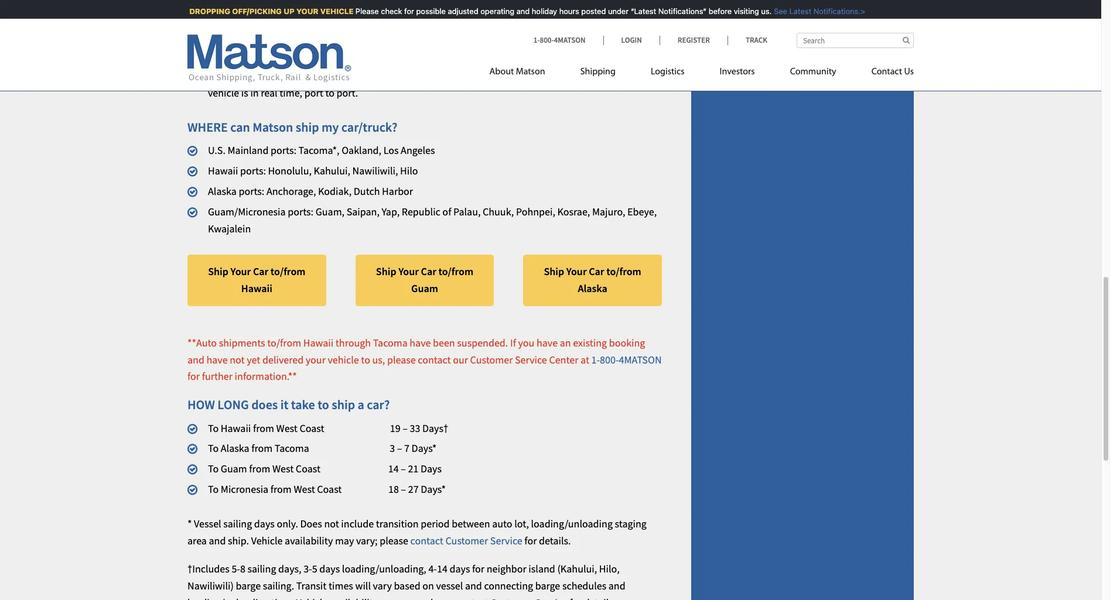 Task type: describe. For each thing, give the bounding box(es) containing it.
0 horizontal spatial have
[[207, 353, 228, 366]]

matson's
[[208, 69, 246, 83]]

between
[[452, 517, 490, 531]]

west for guam
[[272, 462, 294, 476]]

to for to guam from west coast                                14 – 21 days
[[208, 462, 219, 476]]

to inside **auto shipments to/from hawaii through tacoma have been suspended. if you have an existing booking and have not yet delivered your vehicle to us, please contact our customer service center at
[[361, 353, 370, 366]]

1 vertical spatial 4matson
[[554, 35, 586, 45]]

kosrae,
[[557, 205, 590, 218]]

2 vertical spatial 1-
[[591, 353, 600, 366]]

center
[[549, 353, 578, 366]]

contact
[[872, 67, 902, 77]]

car/truck?
[[341, 119, 398, 135]]

2 information.** from the top
[[235, 370, 297, 383]]

ship your car to/from hawaii link
[[187, 255, 326, 306]]

alaska inside ship your car to/from alaska
[[578, 282, 607, 295]]

dropping
[[185, 6, 226, 16]]

login link
[[603, 35, 660, 45]]

please
[[351, 6, 374, 16]]

3-
[[304, 563, 312, 576]]

– left 33
[[403, 422, 408, 435]]

vary
[[373, 579, 392, 593]]

of inside guam/micronesia ports: guam, saipan, yap, republic of palau, chuuk, pohnpei, kosrae, majuro, ebeye, kwajalein
[[443, 205, 451, 218]]

ports: up honolulu,
[[271, 144, 296, 157]]

tracking
[[244, 45, 292, 61]]

investors link
[[702, 62, 773, 86]]

0 horizontal spatial 14
[[388, 462, 399, 476]]

and inside **auto shipments to/from hawaii through tacoma have been suspended. if you have an existing booking and have not yet delivered your vehicle to us, please contact our customer service center at
[[187, 353, 204, 366]]

guam inside ship your car to/from guam
[[411, 282, 438, 295]]

register link
[[660, 35, 728, 45]]

u.s.
[[208, 144, 225, 157]]

of inside provides transparency and peace of mind so you know where your vehicle is in real time, port to port.
[[510, 69, 519, 83]]

car?
[[367, 397, 390, 413]]

vehicle inside provides transparency and peace of mind so you know where your vehicle is in real time, port to port.
[[208, 86, 239, 100]]

contact inside **auto shipments to/from hawaii through tacoma have been suspended. if you have an existing booking and have not yet delivered your vehicle to us, please contact our customer service center at
[[418, 353, 451, 366]]

to hawaii from west coast                               19 – 33 days†
[[208, 422, 448, 435]]

login
[[621, 35, 642, 45]]

my
[[322, 119, 339, 135]]

contact customer service for details.
[[410, 534, 571, 547]]

island
[[529, 563, 555, 576]]

take
[[291, 397, 315, 413]]

to for to micronesia from west coast                      18 – 27 days*
[[208, 483, 219, 496]]

booking
[[609, 336, 645, 350]]

anchorage,
[[267, 185, 316, 198]]

please inside †includes 5-8 sailing days, 3-5 days loading/unloading, 4-14 days for neighbor island (kahului, hilo, nawiliwili) barge sailing. transit times will vary based on vessel and connecting barge schedules and loading/unloading time. vehicle availability may vary; please
[[425, 596, 453, 600]]

0 vertical spatial days*
[[412, 442, 437, 455]]

mind
[[521, 69, 544, 83]]

us
[[904, 67, 914, 77]]

schedules
[[562, 579, 606, 593]]

vary; inside * vessel sailing days only. does not include transition period between auto lot, loading/unloading staging area and ship. vehicle availability may vary; please
[[356, 534, 378, 547]]

to right take
[[318, 397, 329, 413]]

to for to alaska from tacoma                                      3 – 7 days*
[[208, 442, 219, 455]]

auto
[[492, 517, 512, 531]]

to/from for ship your car to/from guam
[[438, 265, 473, 278]]

1 information.** from the top
[[235, 18, 297, 31]]

*
[[187, 517, 192, 531]]

0 vertical spatial 1-
[[591, 1, 600, 14]]

yet
[[247, 353, 260, 366]]

yap,
[[382, 205, 400, 218]]

0 horizontal spatial matson
[[253, 119, 293, 135]]

and right vessel
[[465, 579, 482, 593]]

shipments
[[219, 336, 265, 350]]

loading/unloading inside †includes 5-8 sailing days, 3-5 days loading/unloading, 4-14 days for neighbor island (kahului, hilo, nawiliwili) barge sailing. transit times will vary based on vessel and connecting barge schedules and loading/unloading time. vehicle availability may vary; please
[[187, 596, 269, 600]]

car for guam
[[421, 265, 436, 278]]

community
[[790, 67, 836, 77]]

car for hawaii
[[253, 265, 268, 278]]

tacoma inside **auto shipments to/from hawaii through tacoma have been suspended. if you have an existing booking and have not yet delivered your vehicle to us, please contact our customer service center at
[[373, 336, 408, 350]]

may inside †includes 5-8 sailing days, 3-5 days loading/unloading, 4-14 days for neighbor island (kahului, hilo, nawiliwili) barge sailing. transit times will vary based on vessel and connecting barge schedules and loading/unloading time. vehicle availability may vary; please
[[380, 596, 399, 600]]

from for guam
[[249, 462, 270, 476]]

hawaii ports: honolulu, kahului, nawiliwili, hilo
[[208, 164, 418, 178]]

†includes
[[187, 563, 230, 576]]

majuro,
[[592, 205, 625, 218]]

time.
[[271, 596, 294, 600]]

and left holiday
[[512, 6, 525, 16]]

provides transparency and peace of mind so you know where your vehicle is in real time, port to port.
[[208, 69, 652, 100]]

and inside provides transparency and peace of mind so you know where your vehicle is in real time, port to port.
[[463, 69, 479, 83]]

hilo,
[[599, 563, 620, 576]]

mainland
[[228, 144, 269, 157]]

vehicle
[[316, 6, 349, 16]]

4-
[[428, 563, 437, 576]]

palau,
[[453, 205, 481, 218]]

ship your car to/from guam link
[[355, 255, 494, 306]]

2 port from the left
[[335, 45, 359, 61]]

our
[[453, 353, 468, 366]]

connecting
[[484, 579, 533, 593]]

investors
[[720, 67, 755, 77]]

2 horizontal spatial days
[[450, 563, 470, 576]]

ship for ship your car to/from guam
[[376, 265, 396, 278]]

for down dropping
[[187, 18, 200, 31]]

coast for micronesia
[[317, 483, 342, 496]]

sailing inside * vessel sailing days only. does not include transition period between auto lot, loading/unloading staging area and ship. vehicle availability may vary; please
[[223, 517, 252, 531]]

about matson
[[489, 67, 545, 77]]

2 vertical spatial alaska
[[221, 442, 249, 455]]

sailing inside †includes 5-8 sailing days, 3-5 days loading/unloading, 4-14 days for neighbor island (kahului, hilo, nawiliwili) barge sailing. transit times will vary based on vessel and connecting barge schedules and loading/unloading time. vehicle availability may vary; please
[[248, 563, 276, 576]]

where
[[187, 119, 228, 135]]

ship your car to/from alaska link
[[523, 255, 662, 306]]

(kahului,
[[557, 563, 597, 576]]

off/picking
[[228, 6, 277, 16]]

1 vertical spatial 1-800-4matson link
[[533, 35, 603, 45]]

1 vertical spatial service
[[490, 534, 522, 547]]

hawaii down long
[[221, 422, 251, 435]]

your for guam
[[398, 265, 419, 278]]

0 vertical spatial 800-
[[600, 1, 619, 14]]

pohnpei,
[[516, 205, 555, 218]]

you inside **auto shipments to/from hawaii through tacoma have been suspended. if you have an existing booking and have not yet delivered your vehicle to us, please contact our customer service center at
[[518, 336, 535, 350]]

1 horizontal spatial have
[[410, 336, 431, 350]]

see
[[770, 6, 783, 16]]

see latest notifications.> link
[[767, 6, 861, 16]]

posted
[[577, 6, 602, 16]]

to for to hawaii from west coast                               19 – 33 days†
[[208, 422, 219, 435]]

"latest
[[626, 6, 652, 16]]

loading/unloading inside * vessel sailing days only. does not include transition period between auto lot, loading/unloading staging area and ship. vehicle availability may vary; please
[[531, 517, 613, 531]]

in
[[250, 86, 259, 100]]

port.
[[337, 86, 358, 100]]

1 1-800-4matson for further information.** from the top
[[187, 1, 662, 31]]

staging
[[615, 517, 647, 531]]

may inside * vessel sailing days only. does not include transition period between auto lot, loading/unloading staging area and ship. vehicle availability may vary; please
[[335, 534, 354, 547]]

your inside **auto shipments to/from hawaii through tacoma have been suspended. if you have an existing booking and have not yet delivered your vehicle to us, please contact our customer service center at
[[306, 353, 326, 366]]

vessel
[[194, 517, 221, 531]]

vehicle inside †includes 5-8 sailing days, 3-5 days loading/unloading, 4-14 days for neighbor island (kahului, hilo, nawiliwili) barge sailing. transit times will vary based on vessel and connecting barge schedules and loading/unloading time. vehicle availability may vary; please
[[296, 596, 328, 600]]

latest
[[785, 6, 807, 16]]

vessel
[[436, 579, 463, 593]]

2 vertical spatial 4matson
[[619, 353, 662, 366]]

your
[[292, 6, 314, 16]]

how long does it take to ship a car?
[[187, 397, 390, 413]]

nawiliwili)
[[187, 579, 234, 593]]

real
[[187, 45, 211, 61]]

can
[[230, 119, 250, 135]]

ports: for alaska
[[239, 185, 264, 198]]

honolulu,
[[268, 164, 312, 178]]

shipping link
[[563, 62, 633, 86]]

west for micronesia
[[294, 483, 315, 496]]

to/from for ship your car to/from hawaii
[[271, 265, 305, 278]]

– left 21
[[401, 462, 406, 476]]

0 horizontal spatial guam
[[221, 462, 247, 476]]

2 barge from the left
[[535, 579, 560, 593]]

long
[[218, 397, 249, 413]]

tool
[[343, 69, 360, 83]]

does
[[300, 517, 322, 531]]

shipping
[[580, 67, 616, 77]]

0 vertical spatial 1-800-4matson link
[[591, 1, 662, 14]]

so
[[546, 69, 556, 83]]

coast for guam
[[296, 462, 320, 476]]

notifications"
[[654, 6, 702, 16]]

1 port from the left
[[295, 45, 318, 61]]

us,
[[372, 353, 385, 366]]

track link
[[728, 35, 767, 45]]

2 horizontal spatial have
[[537, 336, 558, 350]]

1 vertical spatial 1-
[[533, 35, 540, 45]]

– left 27
[[401, 483, 406, 496]]

for right check
[[400, 6, 410, 16]]

transit
[[296, 579, 327, 593]]



Task type: locate. For each thing, give the bounding box(es) containing it.
you inside provides transparency and peace of mind so you know where your vehicle is in real time, port to port.
[[558, 69, 574, 83]]

car inside ship your car to/from alaska
[[589, 265, 604, 278]]

1 vertical spatial may
[[380, 596, 399, 600]]

None search field
[[797, 33, 914, 48]]

please inside **auto shipments to/from hawaii through tacoma have been suspended. if you have an existing booking and have not yet delivered your vehicle to us, please contact our customer service center at
[[387, 353, 416, 366]]

1 vertical spatial loading/unloading
[[187, 596, 269, 600]]

alaska up guam/micronesia
[[208, 185, 237, 198]]

to/from for ship your car to/from alaska
[[606, 265, 641, 278]]

under
[[604, 6, 624, 16]]

1 vertical spatial contact
[[410, 534, 443, 547]]

0 vertical spatial vehicle
[[251, 534, 283, 547]]

holiday
[[527, 6, 553, 16]]

2 ship from the left
[[376, 265, 396, 278]]

your inside ship your car to/from hawaii
[[231, 265, 251, 278]]

matson inside the 'about matson' link
[[516, 67, 545, 77]]

information.** down off/picking
[[235, 18, 297, 31]]

kahului,
[[314, 164, 350, 178]]

3 car from the left
[[589, 265, 604, 278]]

1 vertical spatial alaska
[[578, 282, 607, 295]]

0 horizontal spatial your
[[306, 353, 326, 366]]

you
[[558, 69, 574, 83], [518, 336, 535, 350]]

ship left a
[[332, 397, 355, 413]]

0 vertical spatial coast
[[296, 462, 320, 476]]

1 vertical spatial availability
[[330, 596, 378, 600]]

vehicle down transit on the bottom
[[296, 596, 328, 600]]

your
[[231, 265, 251, 278], [398, 265, 419, 278], [566, 265, 587, 278]]

to right port
[[325, 86, 334, 100]]

your for hawaii
[[231, 265, 251, 278]]

have down the **auto
[[207, 353, 228, 366]]

**auto shipments to/from hawaii through tacoma have been suspended. if you have an existing booking and have not yet delivered your vehicle to us, please contact our customer service center at
[[187, 336, 645, 366]]

0 horizontal spatial days
[[254, 517, 275, 531]]

chuuk,
[[483, 205, 514, 218]]

4 to from the top
[[208, 483, 219, 496]]

an
[[560, 336, 571, 350]]

0 horizontal spatial of
[[443, 205, 451, 218]]

sailing.
[[263, 579, 294, 593]]

2 further from the top
[[202, 370, 233, 383]]

0 horizontal spatial you
[[518, 336, 535, 350]]

1-800-4matson link down booking
[[591, 353, 662, 366]]

loading/unloading up 'details.'
[[531, 517, 613, 531]]

14 left 21
[[388, 462, 399, 476]]

to/from
[[271, 265, 305, 278], [438, 265, 473, 278], [606, 265, 641, 278], [267, 336, 301, 350]]

guam,
[[316, 205, 345, 218]]

0 vertical spatial ship
[[296, 119, 319, 135]]

2 horizontal spatial car
[[589, 265, 604, 278]]

days inside * vessel sailing days only. does not include transition period between auto lot, loading/unloading staging area and ship. vehicle availability may vary; please
[[254, 517, 275, 531]]

hours
[[555, 6, 575, 16]]

guam/micronesia ports: guam, saipan, yap, republic of palau, chuuk, pohnpei, kosrae, majuro, ebeye, kwajalein
[[208, 205, 657, 235]]

of left mind
[[510, 69, 519, 83]]

days†
[[422, 422, 448, 435]]

days right 5
[[319, 563, 340, 576]]

0 vertical spatial customer
[[470, 353, 513, 366]]

further up long
[[202, 370, 233, 383]]

4matson
[[619, 1, 662, 14], [554, 35, 586, 45], [619, 353, 662, 366]]

vary; inside †includes 5-8 sailing days, 3-5 days loading/unloading, 4-14 days for neighbor island (kahului, hilo, nawiliwili) barge sailing. transit times will vary based on vessel and connecting barge schedules and loading/unloading time. vehicle availability may vary; please
[[401, 596, 423, 600]]

register
[[678, 35, 710, 45]]

car for alaska
[[589, 265, 604, 278]]

1 vertical spatial vehicle
[[296, 596, 328, 600]]

west for hawaii
[[276, 422, 298, 435]]

have
[[410, 336, 431, 350], [537, 336, 558, 350], [207, 353, 228, 366]]

port up tool
[[335, 45, 359, 61]]

vary;
[[356, 534, 378, 547], [401, 596, 423, 600]]

not left yet
[[230, 353, 245, 366]]

ship your car to/from alaska
[[544, 265, 641, 295]]

vary; down include
[[356, 534, 378, 547]]

vary; down based
[[401, 596, 423, 600]]

1 horizontal spatial may
[[380, 596, 399, 600]]

2 1-800-4matson for further information.** from the top
[[187, 353, 662, 383]]

not inside **auto shipments to/from hawaii through tacoma have been suspended. if you have an existing booking and have not yet delivered your vehicle to us, please contact our customer service center at
[[230, 353, 245, 366]]

community link
[[773, 62, 854, 86]]

4matson up login
[[619, 1, 662, 14]]

to guam from west coast                                14 – 21 days
[[208, 462, 442, 476]]

barge down 8
[[236, 579, 261, 593]]

to/from inside ship your car to/from hawaii
[[271, 265, 305, 278]]

contact
[[418, 353, 451, 366], [410, 534, 443, 547]]

2 car from the left
[[421, 265, 436, 278]]

to
[[208, 422, 219, 435], [208, 442, 219, 455], [208, 462, 219, 476], [208, 483, 219, 496]]

of left palau,
[[443, 205, 451, 218]]

hawaii down u.s.
[[208, 164, 238, 178]]

ship left the my
[[296, 119, 319, 135]]

your right delivered
[[306, 353, 326, 366]]

1 vertical spatial 800-
[[540, 35, 554, 45]]

you right so
[[558, 69, 574, 83]]

for down "lot,"
[[524, 534, 537, 547]]

tacoma*,
[[299, 144, 340, 157]]

800- down holiday
[[540, 35, 554, 45]]

up
[[279, 6, 290, 16]]

0 vertical spatial further
[[202, 18, 233, 31]]

0 vertical spatial 1-800-4matson for further information.**
[[187, 1, 662, 31]]

1-800-4matson
[[533, 35, 586, 45]]

1-800-4matson link up login 'link'
[[591, 1, 662, 14]]

and
[[512, 6, 525, 16], [463, 69, 479, 83], [187, 353, 204, 366], [209, 534, 226, 547], [465, 579, 482, 593], [609, 579, 626, 593]]

please right us,
[[387, 353, 416, 366]]

3 to from the top
[[208, 462, 219, 476]]

800- down booking
[[600, 353, 619, 366]]

0 horizontal spatial car
[[253, 265, 268, 278]]

0 vertical spatial not
[[230, 353, 245, 366]]

guam up micronesia
[[221, 462, 247, 476]]

availability down will
[[330, 596, 378, 600]]

0 vertical spatial west
[[276, 422, 298, 435]]

have left an
[[537, 336, 558, 350]]

please down 'transition'
[[380, 534, 408, 547]]

to alaska from tacoma                                      3 – 7 days*
[[208, 442, 437, 455]]

21
[[408, 462, 419, 476]]

1 to from the top
[[208, 422, 219, 435]]

0 horizontal spatial tacoma
[[275, 442, 309, 455]]

alaska up existing
[[578, 282, 607, 295]]

alaska up micronesia
[[221, 442, 249, 455]]

1 vertical spatial 14
[[437, 563, 447, 576]]

and left peace in the left of the page
[[463, 69, 479, 83]]

service inside **auto shipments to/from hawaii through tacoma have been suspended. if you have an existing booking and have not yet delivered your vehicle to us, please contact our customer service center at
[[515, 353, 547, 366]]

1 horizontal spatial your
[[632, 69, 652, 83]]

west down to guam from west coast                                14 – 21 days
[[294, 483, 315, 496]]

customer inside **auto shipments to/from hawaii through tacoma have been suspended. if you have an existing booking and have not yet delivered your vehicle to us, please contact our customer service center at
[[470, 353, 513, 366]]

please inside * vessel sailing days only. does not include transition period between auto lot, loading/unloading staging area and ship. vehicle availability may vary; please
[[380, 534, 408, 547]]

include
[[341, 517, 374, 531]]

1 ship from the left
[[208, 265, 228, 278]]

ports: inside guam/micronesia ports: guam, saipan, yap, republic of palau, chuuk, pohnpei, kosrae, majuro, ebeye, kwajalein
[[288, 205, 313, 218]]

vehicle down the matson's
[[208, 86, 239, 100]]

14 up vessel
[[437, 563, 447, 576]]

your inside ship your car to/from alaska
[[566, 265, 587, 278]]

for up how
[[187, 370, 200, 383]]

0 horizontal spatial ship
[[296, 119, 319, 135]]

ship inside ship your car to/from hawaii
[[208, 265, 228, 278]]

0 vertical spatial 4matson
[[619, 1, 662, 14]]

existing
[[573, 336, 607, 350]]

1 car from the left
[[253, 265, 268, 278]]

angeles
[[401, 144, 435, 157]]

1 barge from the left
[[236, 579, 261, 593]]

matson's car shipping tracking tool
[[208, 69, 360, 83]]

to/from inside **auto shipments to/from hawaii through tacoma have been suspended. if you have an existing booking and have not yet delivered your vehicle to us, please contact our customer service center at
[[267, 336, 301, 350]]

3 your from the left
[[566, 265, 587, 278]]

shipping
[[264, 69, 303, 83]]

1 horizontal spatial ship
[[376, 265, 396, 278]]

matson left so
[[516, 67, 545, 77]]

for inside †includes 5-8 sailing days, 3-5 days loading/unloading, 4-14 days for neighbor island (kahului, hilo, nawiliwili) barge sailing. transit times will vary based on vessel and connecting barge schedules and loading/unloading time. vehicle availability may vary; please
[[472, 563, 485, 576]]

tacoma up to guam from west coast                                14 – 21 days
[[275, 442, 309, 455]]

1-800-4matson link down hours on the top of the page
[[533, 35, 603, 45]]

micronesia
[[221, 483, 268, 496]]

1 vertical spatial information.**
[[235, 370, 297, 383]]

ports: for hawaii
[[240, 164, 266, 178]]

vehicle inside * vessel sailing days only. does not include transition period between auto lot, loading/unloading staging area and ship. vehicle availability may vary; please
[[251, 534, 283, 547]]

coast
[[296, 462, 320, 476], [317, 483, 342, 496]]

sailing right 8
[[248, 563, 276, 576]]

you right if
[[518, 336, 535, 350]]

availability inside * vessel sailing days only. does not include transition period between auto lot, loading/unloading staging area and ship. vehicle availability may vary; please
[[285, 534, 333, 547]]

car inside ship your car to/from hawaii
[[253, 265, 268, 278]]

it
[[280, 397, 288, 413]]

0 vertical spatial matson
[[516, 67, 545, 77]]

0 vertical spatial guam
[[411, 282, 438, 295]]

0 vertical spatial contact
[[418, 353, 451, 366]]

tacoma up us,
[[373, 336, 408, 350]]

1- left under
[[591, 1, 600, 14]]

at
[[581, 353, 589, 366]]

1 vertical spatial vary;
[[401, 596, 423, 600]]

guam/micronesia
[[208, 205, 286, 218]]

1 vertical spatial coast
[[317, 483, 342, 496]]

**auto
[[187, 336, 217, 350]]

1- down holiday
[[533, 35, 540, 45]]

0 vertical spatial please
[[387, 353, 416, 366]]

car shipping tracking tool link
[[249, 69, 360, 83]]

1 horizontal spatial tacoma
[[373, 336, 408, 350]]

search image
[[903, 36, 910, 44]]

1 horizontal spatial not
[[324, 517, 339, 531]]

1 horizontal spatial vehicle
[[296, 596, 328, 600]]

4matson down booking
[[619, 353, 662, 366]]

0 horizontal spatial loading/unloading
[[187, 596, 269, 600]]

area
[[187, 534, 207, 547]]

top menu navigation
[[489, 62, 914, 86]]

1 horizontal spatial vary;
[[401, 596, 423, 600]]

1 vertical spatial guam
[[221, 462, 247, 476]]

1 horizontal spatial days
[[319, 563, 340, 576]]

know
[[576, 69, 601, 83]]

from for alaska
[[251, 442, 273, 455]]

contact us
[[872, 67, 914, 77]]

vehicle down only.
[[251, 534, 283, 547]]

1 horizontal spatial guam
[[411, 282, 438, 295]]

loading/unloading down nawiliwili)
[[187, 596, 269, 600]]

ship inside ship your car to/from guam
[[376, 265, 396, 278]]

barge down island
[[535, 579, 560, 593]]

1 your from the left
[[231, 265, 251, 278]]

may down include
[[335, 534, 354, 547]]

availability inside †includes 5-8 sailing days, 3-5 days loading/unloading, 4-14 days for neighbor island (kahului, hilo, nawiliwili) barge sailing. transit times will vary based on vessel and connecting barge schedules and loading/unloading time. vehicle availability may vary; please
[[330, 596, 378, 600]]

0 vertical spatial vehicle
[[208, 86, 239, 100]]

days up vessel
[[450, 563, 470, 576]]

– left 7
[[397, 442, 402, 455]]

neighbor
[[487, 563, 527, 576]]

0 horizontal spatial port
[[295, 45, 318, 61]]

0 horizontal spatial vehicle
[[251, 534, 283, 547]]

customer down 'between'
[[446, 534, 488, 547]]

hawaii inside **auto shipments to/from hawaii through tacoma have been suspended. if you have an existing booking and have not yet delivered your vehicle to us, please contact our customer service center at
[[303, 336, 333, 350]]

1 vertical spatial west
[[272, 462, 294, 476]]

ship for ship your car to/from alaska
[[544, 265, 564, 278]]

1 vertical spatial vehicle
[[328, 353, 359, 366]]

availability down does
[[285, 534, 333, 547]]

please down vessel
[[425, 596, 453, 600]]

14 inside †includes 5-8 sailing days, 3-5 days loading/unloading, 4-14 days for neighbor island (kahului, hilo, nawiliwili) barge sailing. transit times will vary based on vessel and connecting barge schedules and loading/unloading time. vehicle availability may vary; please
[[437, 563, 447, 576]]

and down hilo,
[[609, 579, 626, 593]]

1 further from the top
[[202, 18, 233, 31]]

0 horizontal spatial barge
[[236, 579, 261, 593]]

where
[[603, 69, 630, 83]]

ports: down anchorage, on the top
[[288, 205, 313, 218]]

to/from inside ship your car to/from alaska
[[606, 265, 641, 278]]

0 vertical spatial of
[[510, 69, 519, 83]]

0 vertical spatial sailing
[[223, 517, 252, 531]]

Search search field
[[797, 33, 914, 48]]

2 to from the top
[[208, 442, 219, 455]]

0 vertical spatial your
[[632, 69, 652, 83]]

may down vary
[[380, 596, 399, 600]]

to up tracking
[[321, 45, 332, 61]]

0 vertical spatial loading/unloading
[[531, 517, 613, 531]]

0 horizontal spatial not
[[230, 353, 245, 366]]

about matson link
[[489, 62, 563, 86]]

from for micronesia
[[271, 483, 292, 496]]

0 vertical spatial 14
[[388, 462, 399, 476]]

from
[[253, 422, 274, 435], [251, 442, 273, 455], [249, 462, 270, 476], [271, 483, 292, 496]]

been
[[433, 336, 455, 350]]

check
[[377, 6, 398, 16]]

for left neighbor
[[472, 563, 485, 576]]

alaska ports: anchorage, kodiak, dutch harbor
[[208, 185, 413, 198]]

transition
[[376, 517, 419, 531]]

3 ship from the left
[[544, 265, 564, 278]]

provides
[[362, 69, 400, 83]]

1 vertical spatial of
[[443, 205, 451, 218]]

your for alaska
[[566, 265, 587, 278]]

ports: up guam/micronesia
[[239, 185, 264, 198]]

coast down to alaska from tacoma                                      3 – 7 days*
[[296, 462, 320, 476]]

kwajalein
[[208, 222, 251, 235]]

1 vertical spatial ship
[[332, 397, 355, 413]]

1 vertical spatial customer
[[446, 534, 488, 547]]

1 horizontal spatial you
[[558, 69, 574, 83]]

car inside ship your car to/from guam
[[421, 265, 436, 278]]

not inside * vessel sailing days only. does not include transition period between auto lot, loading/unloading staging area and ship. vehicle availability may vary; please
[[324, 517, 339, 531]]

5-
[[232, 563, 240, 576]]

sailing up ship.
[[223, 517, 252, 531]]

0 vertical spatial service
[[515, 353, 547, 366]]

and down the **auto
[[187, 353, 204, 366]]

time
[[214, 45, 242, 61]]

days left only.
[[254, 517, 275, 531]]

from for hawaii
[[253, 422, 274, 435]]

west down how long does it take to ship a car?
[[276, 422, 298, 435]]

service down if
[[515, 353, 547, 366]]

ship inside ship your car to/from alaska
[[544, 265, 564, 278]]

0 horizontal spatial vary;
[[356, 534, 378, 547]]

republic
[[402, 205, 440, 218]]

days* right 27
[[421, 483, 446, 496]]

0 vertical spatial information.**
[[235, 18, 297, 31]]

0 vertical spatial tacoma
[[373, 336, 408, 350]]

0 vertical spatial you
[[558, 69, 574, 83]]

days* right 7
[[412, 442, 437, 455]]

1 vertical spatial you
[[518, 336, 535, 350]]

2 horizontal spatial ship
[[544, 265, 564, 278]]

not right does
[[324, 517, 339, 531]]

1 vertical spatial please
[[380, 534, 408, 547]]

port up car shipping tracking tool link
[[295, 45, 318, 61]]

delivered
[[262, 353, 304, 366]]

your right where at the right
[[632, 69, 652, 83]]

ports: down mainland
[[240, 164, 266, 178]]

1 horizontal spatial car
[[421, 265, 436, 278]]

0 horizontal spatial your
[[231, 265, 251, 278]]

where can matson ship my car/truck?
[[187, 119, 398, 135]]

1 horizontal spatial of
[[510, 69, 519, 83]]

service down the "auto"
[[490, 534, 522, 547]]

0 horizontal spatial may
[[335, 534, 354, 547]]

0 vertical spatial may
[[335, 534, 354, 547]]

2 your from the left
[[398, 265, 419, 278]]

matson
[[516, 67, 545, 77], [253, 119, 293, 135]]

details.
[[539, 534, 571, 547]]

hawaii inside ship your car to/from hawaii
[[241, 282, 272, 295]]

vehicle
[[251, 534, 283, 547], [296, 596, 328, 600]]

1 horizontal spatial loading/unloading
[[531, 517, 613, 531]]

1 vertical spatial matson
[[253, 119, 293, 135]]

customer down suspended.
[[470, 353, 513, 366]]

ship for ship your car to/from hawaii
[[208, 265, 228, 278]]

guam up the been
[[411, 282, 438, 295]]

800- left '"latest' at the right top
[[600, 1, 619, 14]]

1 horizontal spatial matson
[[516, 67, 545, 77]]

to inside provides transparency and peace of mind so you know where your vehicle is in real time, port to port.
[[325, 86, 334, 100]]

blue matson logo with ocean, shipping, truck, rail and logistics written beneath it. image
[[187, 35, 352, 83]]

contact down the been
[[418, 353, 451, 366]]

further down dropping
[[202, 18, 233, 31]]

0 horizontal spatial ship
[[208, 265, 228, 278]]

1 horizontal spatial ship
[[332, 397, 355, 413]]

and inside * vessel sailing days only. does not include transition period between auto lot, loading/unloading staging area and ship. vehicle availability may vary; please
[[209, 534, 226, 547]]

1 vertical spatial tacoma
[[275, 442, 309, 455]]

1 horizontal spatial 14
[[437, 563, 447, 576]]

ports: for guam/micronesia
[[288, 205, 313, 218]]

to left us,
[[361, 353, 370, 366]]

and down vessel
[[209, 534, 226, 547]]

west down to alaska from tacoma                                      3 – 7 days*
[[272, 462, 294, 476]]

have left the been
[[410, 336, 431, 350]]

1-800-4matson link
[[591, 1, 662, 14], [533, 35, 603, 45], [591, 353, 662, 366]]

your inside provides transparency and peace of mind so you know where your vehicle is in real time, port to port.
[[632, 69, 652, 83]]

your inside ship your car to/from guam
[[398, 265, 419, 278]]

800-
[[600, 1, 619, 14], [540, 35, 554, 45], [600, 353, 619, 366]]

days
[[421, 462, 442, 476]]

2 vertical spatial west
[[294, 483, 315, 496]]

to/from inside ship your car to/from guam
[[438, 265, 473, 278]]

vehicle inside **auto shipments to/from hawaii through tacoma have been suspended. if you have an existing booking and have not yet delivered your vehicle to us, please contact our customer service center at
[[328, 353, 359, 366]]

transparency
[[403, 69, 460, 83]]

oakland,
[[342, 144, 381, 157]]

information.** down yet
[[235, 370, 297, 383]]

hawaii left through
[[303, 336, 333, 350]]

times
[[329, 579, 353, 593]]

2 vertical spatial 1-800-4matson link
[[591, 353, 662, 366]]

1 horizontal spatial barge
[[535, 579, 560, 593]]

1 horizontal spatial port
[[335, 45, 359, 61]]

vehicle down through
[[328, 353, 359, 366]]

loading/unloading
[[531, 517, 613, 531], [187, 596, 269, 600]]

ship.
[[228, 534, 249, 547]]

2 vertical spatial 800-
[[600, 353, 619, 366]]

only.
[[277, 517, 298, 531]]

does
[[251, 397, 278, 413]]

0 vertical spatial alaska
[[208, 185, 237, 198]]

1- right at
[[591, 353, 600, 366]]

lot,
[[514, 517, 529, 531]]

hawaii up shipments
[[241, 282, 272, 295]]

coast down to guam from west coast                                14 – 21 days
[[317, 483, 342, 496]]

1 vertical spatial days*
[[421, 483, 446, 496]]



Task type: vqa. For each thing, say whether or not it's contained in the screenshot.
have
yes



